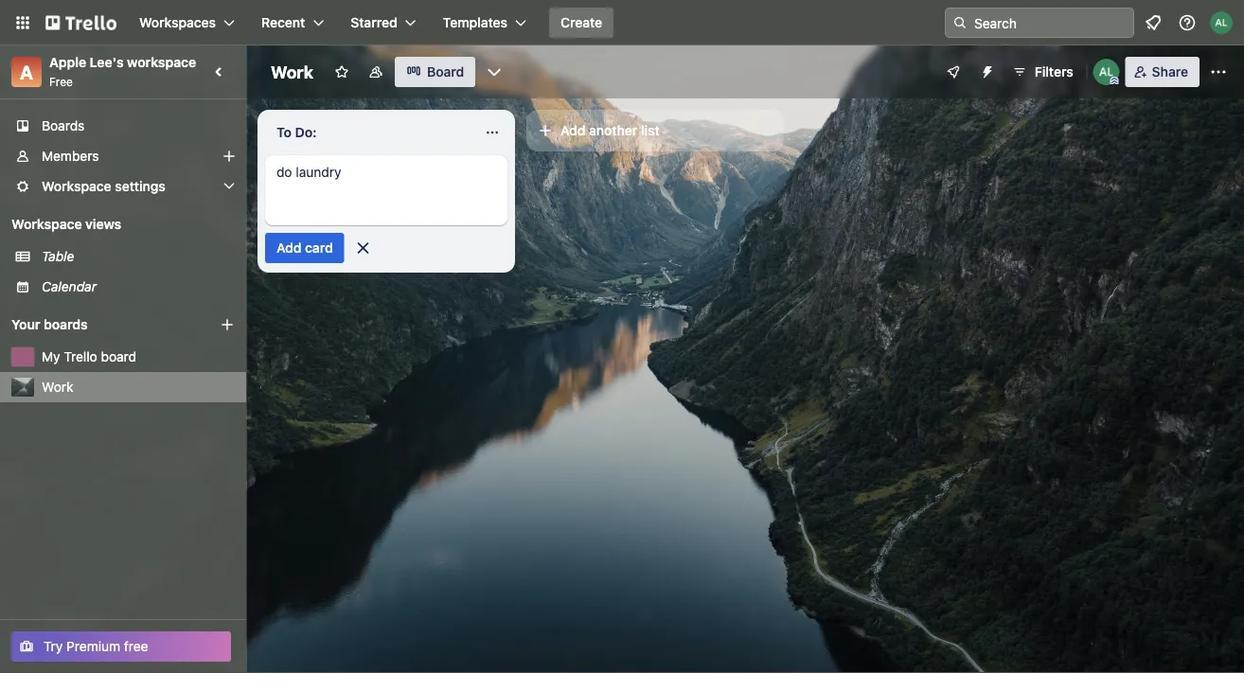 Task type: locate. For each thing, give the bounding box(es) containing it.
your boards
[[11, 317, 88, 333]]

add inside button
[[561, 123, 586, 138]]

card
[[305, 240, 333, 256]]

workspace
[[42, 179, 111, 194], [11, 216, 82, 232]]

add left card
[[277, 240, 302, 256]]

starred
[[351, 15, 398, 30]]

board link
[[395, 57, 476, 87]]

1 horizontal spatial add
[[561, 123, 586, 138]]

my trello board
[[42, 349, 137, 365]]

calendar
[[42, 279, 97, 295]]

workspace down members
[[42, 179, 111, 194]]

apple lee's workspace free
[[49, 54, 196, 88]]

search image
[[953, 15, 968, 30]]

apple lee's workspace link
[[49, 54, 196, 70]]

workspace inside workspace settings popup button
[[42, 179, 111, 194]]

workspaces
[[139, 15, 216, 30]]

share button
[[1126, 57, 1200, 87]]

work inside text field
[[271, 62, 314, 82]]

star or unstar board image
[[334, 64, 350, 80]]

free
[[124, 639, 148, 655]]

boards
[[44, 317, 88, 333]]

lee's
[[90, 54, 124, 70]]

list
[[641, 123, 660, 138]]

do:
[[295, 125, 317, 140]]

0 vertical spatial workspace
[[42, 179, 111, 194]]

premium
[[66, 639, 120, 655]]

0 horizontal spatial add
[[277, 240, 302, 256]]

add another list
[[561, 123, 660, 138]]

your boards with 2 items element
[[11, 314, 191, 336]]

recent button
[[250, 8, 336, 38]]

primary element
[[0, 0, 1245, 45]]

add another list button
[[527, 110, 784, 152]]

create
[[561, 15, 603, 30]]

try
[[44, 639, 63, 655]]

1 vertical spatial workspace
[[11, 216, 82, 232]]

0 notifications image
[[1143, 11, 1165, 34]]

work down the my
[[42, 379, 73, 395]]

members
[[42, 148, 99, 164]]

add board image
[[220, 317, 235, 333]]

1 vertical spatial add
[[277, 240, 302, 256]]

add left another in the top of the page
[[561, 123, 586, 138]]

to do:
[[277, 125, 317, 140]]

0 vertical spatial add
[[561, 123, 586, 138]]

table link
[[42, 247, 235, 266]]

work
[[271, 62, 314, 82], [42, 379, 73, 395]]

filters
[[1035, 64, 1074, 80]]

boards link
[[0, 111, 246, 141]]

1 horizontal spatial work
[[271, 62, 314, 82]]

work link
[[42, 378, 235, 397]]

work down recent popup button
[[271, 62, 314, 82]]

board
[[101, 349, 137, 365]]

workspace up table
[[11, 216, 82, 232]]

templates
[[443, 15, 508, 30]]

this member is an admin of this board. image
[[1111, 77, 1119, 85]]

add card
[[277, 240, 333, 256]]

table
[[42, 249, 74, 264]]

0 vertical spatial work
[[271, 62, 314, 82]]

open information menu image
[[1179, 13, 1197, 32]]

workspace settings
[[42, 179, 166, 194]]

add
[[561, 123, 586, 138], [277, 240, 302, 256]]

starred button
[[339, 8, 428, 38]]

free
[[49, 75, 73, 88]]

workspace views
[[11, 216, 121, 232]]

1 vertical spatial work
[[42, 379, 73, 395]]

add inside button
[[277, 240, 302, 256]]

workspace for workspace settings
[[42, 179, 111, 194]]

another
[[589, 123, 638, 138]]



Task type: vqa. For each thing, say whether or not it's contained in the screenshot.
the Add payment method button
no



Task type: describe. For each thing, give the bounding box(es) containing it.
settings
[[115, 179, 166, 194]]

your
[[11, 317, 40, 333]]

filters button
[[1007, 57, 1080, 87]]

a
[[20, 61, 33, 83]]

apple lee (applelee29) image
[[1211, 11, 1233, 34]]

automation image
[[973, 57, 999, 83]]

workspace for workspace views
[[11, 216, 82, 232]]

a link
[[11, 57, 42, 87]]

workspaces button
[[128, 8, 246, 38]]

my
[[42, 349, 60, 365]]

add card button
[[265, 233, 344, 263]]

back to home image
[[45, 8, 117, 38]]

add for add card
[[277, 240, 302, 256]]

boards
[[42, 118, 85, 134]]

views
[[85, 216, 121, 232]]

templates button
[[432, 8, 538, 38]]

my trello board link
[[42, 348, 235, 367]]

workspace visible image
[[369, 64, 384, 80]]

workspace
[[127, 54, 196, 70]]

recent
[[262, 15, 305, 30]]

create button
[[549, 8, 614, 38]]

try premium free
[[44, 639, 148, 655]]

workspace settings button
[[0, 171, 246, 202]]

Board name text field
[[261, 57, 323, 87]]

cancel image
[[354, 239, 373, 258]]

share
[[1153, 64, 1189, 80]]

Enter a title for this card… text field
[[265, 155, 508, 225]]

power ups image
[[946, 64, 961, 80]]

apple lee (applelee29) image
[[1094, 59, 1120, 85]]

try premium free button
[[11, 632, 231, 662]]

customize views image
[[485, 63, 504, 81]]

members link
[[0, 141, 246, 171]]

To Do: text field
[[265, 117, 474, 148]]

add for add another list
[[561, 123, 586, 138]]

trello
[[64, 349, 97, 365]]

show menu image
[[1210, 63, 1229, 81]]

workspace navigation collapse icon image
[[207, 59, 233, 85]]

to
[[277, 125, 292, 140]]

0 horizontal spatial work
[[42, 379, 73, 395]]

apple
[[49, 54, 86, 70]]

calendar link
[[42, 278, 235, 297]]

Search field
[[968, 9, 1134, 37]]

board
[[427, 64, 464, 80]]



